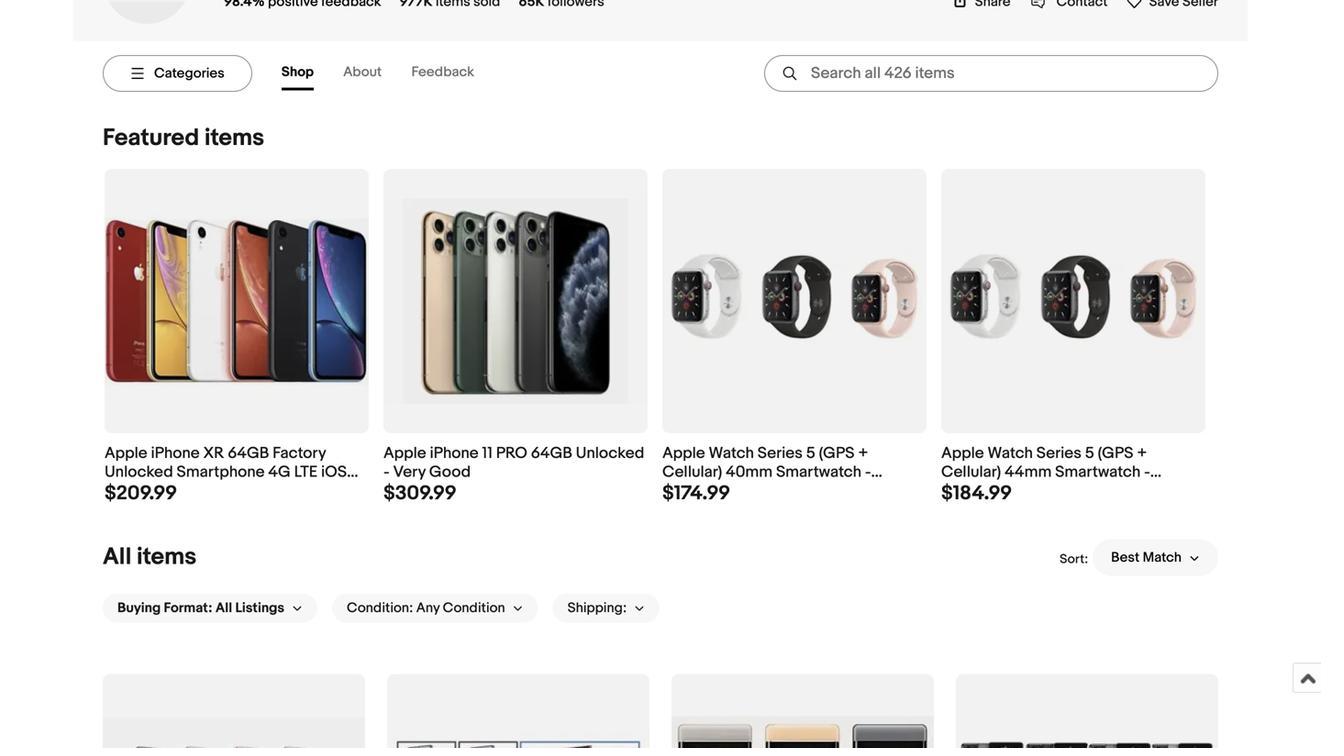 Task type: locate. For each thing, give the bounding box(es) containing it.
1 horizontal spatial smartwatch
[[1056, 463, 1141, 482]]

cellular) inside apple watch series 5 (gps + cellular) 44mm smartwatch - excellent
[[942, 463, 1002, 482]]

very left good
[[393, 463, 426, 482]]

1 horizontal spatial excellent
[[942, 482, 1008, 501]]

1 vertical spatial all
[[216, 600, 232, 616]]

buying
[[117, 600, 161, 616]]

2 apple from the left
[[384, 444, 426, 463]]

shipping:
[[568, 600, 627, 616]]

0 horizontal spatial iphone
[[151, 444, 200, 463]]

0 horizontal spatial 64gb
[[228, 444, 269, 463]]

1 horizontal spatial unlocked
[[576, 444, 645, 463]]

series for $184.99
[[1037, 444, 1082, 463]]

smartwatch inside apple watch series 5 (gps + cellular) 40mm smartwatch - excellent
[[776, 463, 862, 482]]

(gps right 40mm
[[819, 444, 855, 463]]

64gb
[[228, 444, 269, 463], [531, 444, 573, 463]]

+ inside apple watch series 5 (gps + cellular) 40mm smartwatch - excellent
[[858, 444, 869, 463]]

samsung galaxy s21 5g 128gb g991u unlocked - very good : quick view image
[[103, 718, 365, 748]]

+ for $184.99
[[1137, 444, 1148, 463]]

excellent for $184.99
[[942, 482, 1008, 501]]

watch for $184.99
[[988, 444, 1033, 463]]

very down the xr
[[206, 482, 239, 501]]

listings
[[235, 600, 285, 616]]

5 right 44mm
[[1086, 444, 1095, 463]]

2 + from the left
[[1137, 444, 1148, 463]]

2 64gb from the left
[[531, 444, 573, 463]]

2 excellent from the left
[[942, 482, 1008, 501]]

iphone left 11
[[430, 444, 479, 463]]

series
[[758, 444, 803, 463], [1037, 444, 1082, 463]]

series inside apple watch series 5 (gps + cellular) 40mm smartwatch - excellent
[[758, 444, 803, 463]]

$209.99
[[105, 481, 177, 505]]

smartwatch right 40mm
[[776, 463, 862, 482]]

0 horizontal spatial series
[[758, 444, 803, 463]]

1 horizontal spatial (gps
[[1098, 444, 1134, 463]]

condition:
[[347, 600, 413, 616]]

2 5 from the left
[[1086, 444, 1095, 463]]

all up buying
[[103, 543, 132, 571]]

1 smartwatch from the left
[[776, 463, 862, 482]]

11
[[482, 444, 493, 463]]

+
[[858, 444, 869, 463], [1137, 444, 1148, 463]]

items for featured items
[[205, 124, 264, 152]]

excellent
[[663, 482, 729, 501], [942, 482, 1008, 501]]

iphone left the xr
[[151, 444, 200, 463]]

unlocked
[[576, 444, 645, 463], [105, 463, 173, 482]]

40mm
[[726, 463, 773, 482]]

featured
[[103, 124, 199, 152]]

cellular) for $184.99
[[942, 463, 1002, 482]]

5
[[806, 444, 816, 463], [1086, 444, 1095, 463]]

apple watch series 5 (gps + cellular) 40mm smartwatch - excellent button
[[663, 444, 927, 501]]

iphone
[[151, 444, 200, 463], [430, 444, 479, 463]]

apple up $309.99
[[384, 444, 426, 463]]

1 horizontal spatial very
[[393, 463, 426, 482]]

excellent inside apple watch series 5 (gps + cellular) 44mm smartwatch - excellent
[[942, 482, 1008, 501]]

apple
[[105, 444, 147, 463], [384, 444, 426, 463], [663, 444, 706, 463], [942, 444, 985, 463]]

smartwatch right 44mm
[[1056, 463, 1141, 482]]

watch up the $184.99
[[988, 444, 1033, 463]]

smartphone
[[177, 463, 265, 482], [105, 482, 193, 501]]

1 horizontal spatial iphone
[[430, 444, 479, 463]]

watch inside apple watch series 5 (gps + cellular) 44mm smartwatch - excellent
[[988, 444, 1033, 463]]

- inside apple iphone 11 pro 64gb unlocked - very good
[[384, 463, 390, 482]]

apple watch series 5 (gps + cellular) 44mm smartwatch - excellent button
[[942, 444, 1206, 501]]

1 + from the left
[[858, 444, 869, 463]]

apple up the $184.99
[[942, 444, 985, 463]]

1 watch from the left
[[709, 444, 754, 463]]

1 apple from the left
[[105, 444, 147, 463]]

0 horizontal spatial (gps
[[819, 444, 855, 463]]

0 vertical spatial all
[[103, 543, 132, 571]]

smartphone up all items
[[105, 482, 193, 501]]

best match button
[[1093, 539, 1219, 576]]

2 cellular) from the left
[[942, 463, 1002, 482]]

smartwatch inside apple watch series 5 (gps + cellular) 44mm smartwatch - excellent
[[1056, 463, 1141, 482]]

unlocked inside apple iphone 11 pro 64gb unlocked - very good
[[576, 444, 645, 463]]

tab list
[[282, 56, 504, 90]]

5 inside apple watch series 5 (gps + cellular) 40mm smartwatch - excellent
[[806, 444, 816, 463]]

Search all 426 items field
[[765, 55, 1219, 92]]

0 horizontal spatial 5
[[806, 444, 816, 463]]

apple inside apple iphone 11 pro 64gb unlocked - very good
[[384, 444, 426, 463]]

2 iphone from the left
[[430, 444, 479, 463]]

unlocked for $209.99
[[105, 463, 173, 482]]

-
[[384, 463, 390, 482], [865, 463, 871, 482], [1145, 463, 1151, 482], [196, 482, 202, 501]]

watch up $174.99
[[709, 444, 754, 463]]

(gps
[[819, 444, 855, 463], [1098, 444, 1134, 463]]

1 horizontal spatial all
[[216, 600, 232, 616]]

0 horizontal spatial +
[[858, 444, 869, 463]]

64gb right pro
[[531, 444, 573, 463]]

1 5 from the left
[[806, 444, 816, 463]]

0 vertical spatial items
[[205, 124, 264, 152]]

+ inside apple watch series 5 (gps + cellular) 44mm smartwatch - excellent
[[1137, 444, 1148, 463]]

5 right 40mm
[[806, 444, 816, 463]]

apple up $174.99
[[663, 444, 706, 463]]

1 horizontal spatial 64gb
[[531, 444, 573, 463]]

1 series from the left
[[758, 444, 803, 463]]

apple up $209.99
[[105, 444, 147, 463]]

0 horizontal spatial smartwatch
[[776, 463, 862, 482]]

any
[[416, 600, 440, 616]]

lte
[[294, 463, 318, 482]]

smartphone left 4g
[[177, 463, 265, 482]]

featured items
[[103, 124, 264, 152]]

0 horizontal spatial excellent
[[663, 482, 729, 501]]

5 for $174.99
[[806, 444, 816, 463]]

1 iphone from the left
[[151, 444, 200, 463]]

64gb right the xr
[[228, 444, 269, 463]]

all items
[[103, 543, 197, 571]]

1 horizontal spatial watch
[[988, 444, 1033, 463]]

2 series from the left
[[1037, 444, 1082, 463]]

iphone inside apple iphone 11 pro 64gb unlocked - very good
[[430, 444, 479, 463]]

items
[[205, 124, 264, 152], [137, 543, 197, 571]]

(gps for $174.99
[[819, 444, 855, 463]]

sort:
[[1060, 552, 1089, 567]]

cellular) left 40mm
[[663, 463, 723, 482]]

apple for $184.99
[[942, 444, 985, 463]]

iphone for $309.99
[[430, 444, 479, 463]]

apple inside apple watch series 5 (gps + cellular) 40mm smartwatch - excellent
[[663, 444, 706, 463]]

(gps right 44mm
[[1098, 444, 1134, 463]]

(gps inside apple watch series 5 (gps + cellular) 40mm smartwatch - excellent
[[819, 444, 855, 463]]

iphone for $209.99
[[151, 444, 200, 463]]

unlocked inside apple iphone xr 64gb factory unlocked smartphone 4g lte ios smartphone - very
[[105, 463, 173, 482]]

about
[[343, 64, 382, 80]]

apple inside apple iphone xr 64gb factory unlocked smartphone 4g lte ios smartphone - very
[[105, 444, 147, 463]]

4g
[[268, 463, 291, 482]]

1 horizontal spatial items
[[205, 124, 264, 152]]

1 horizontal spatial cellular)
[[942, 463, 1002, 482]]

1 cellular) from the left
[[663, 463, 723, 482]]

0 horizontal spatial very
[[206, 482, 239, 501]]

good
[[429, 463, 471, 482]]

1 horizontal spatial 5
[[1086, 444, 1095, 463]]

1 horizontal spatial series
[[1037, 444, 1082, 463]]

feedback
[[412, 64, 474, 80]]

apple watch series 5 (gps + cellular) 44mm smartwatch - excellent
[[942, 444, 1151, 501]]

1 horizontal spatial +
[[1137, 444, 1148, 463]]

cellular)
[[663, 463, 723, 482], [942, 463, 1002, 482]]

1 vertical spatial items
[[137, 543, 197, 571]]

items for all items
[[137, 543, 197, 571]]

unlocked for $309.99
[[576, 444, 645, 463]]

iphone inside apple iphone xr 64gb factory unlocked smartphone 4g lte ios smartphone - very
[[151, 444, 200, 463]]

apple iphone xr 64gb factory unlocked smartphone 4g lte ios smartphone - very button
[[105, 444, 369, 501]]

(gps inside apple watch series 5 (gps + cellular) 44mm smartwatch - excellent
[[1098, 444, 1134, 463]]

smartwatch
[[776, 463, 862, 482], [1056, 463, 1141, 482]]

$174.99
[[663, 481, 731, 505]]

all inside popup button
[[216, 600, 232, 616]]

condition: any condition
[[347, 600, 505, 616]]

excellent inside apple watch series 5 (gps + cellular) 40mm smartwatch - excellent
[[663, 482, 729, 501]]

apple iphone 11 pro 64gb unlocked - very good : quick view image
[[384, 198, 648, 404]]

64gb inside apple iphone 11 pro 64gb unlocked - very good
[[531, 444, 573, 463]]

xr
[[203, 444, 224, 463]]

1 (gps from the left
[[819, 444, 855, 463]]

samsung galaxy note 20 ultra 5g n986u 128gb unlocked - good : quick view image
[[387, 731, 650, 748]]

watch
[[709, 444, 754, 463], [988, 444, 1033, 463]]

cellular) left 44mm
[[942, 463, 1002, 482]]

all
[[103, 543, 132, 571], [216, 600, 232, 616]]

3 apple from the left
[[663, 444, 706, 463]]

0 horizontal spatial cellular)
[[663, 463, 723, 482]]

1 excellent from the left
[[663, 482, 729, 501]]

1 64gb from the left
[[228, 444, 269, 463]]

items up format:
[[137, 543, 197, 571]]

apple inside apple watch series 5 (gps + cellular) 44mm smartwatch - excellent
[[942, 444, 985, 463]]

apple watch series 5 (gps + cellular) 44mm smartwatch - excellent : quick view image
[[942, 250, 1206, 352]]

all right format:
[[216, 600, 232, 616]]

samsung galaxy g998u s21 ultra 5g 128gb unlocked smartphone - used : quick view image
[[956, 731, 1219, 748]]

0 horizontal spatial watch
[[709, 444, 754, 463]]

2 (gps from the left
[[1098, 444, 1134, 463]]

items down categories
[[205, 124, 264, 152]]

0 horizontal spatial unlocked
[[105, 463, 173, 482]]

format:
[[164, 600, 213, 616]]

watch inside apple watch series 5 (gps + cellular) 40mm smartwatch - excellent
[[709, 444, 754, 463]]

very
[[393, 463, 426, 482], [206, 482, 239, 501]]

5 inside apple watch series 5 (gps + cellular) 44mm smartwatch - excellent
[[1086, 444, 1095, 463]]

best match
[[1112, 549, 1182, 566]]

cellular) inside apple watch series 5 (gps + cellular) 40mm smartwatch - excellent
[[663, 463, 723, 482]]

0 horizontal spatial items
[[137, 543, 197, 571]]

2 smartwatch from the left
[[1056, 463, 1141, 482]]

4 apple from the left
[[942, 444, 985, 463]]

series inside apple watch series 5 (gps + cellular) 44mm smartwatch - excellent
[[1037, 444, 1082, 463]]

2 watch from the left
[[988, 444, 1033, 463]]



Task type: vqa. For each thing, say whether or not it's contained in the screenshot.


Task type: describe. For each thing, give the bounding box(es) containing it.
apple iphone 11 pro 64gb unlocked - very good button
[[384, 444, 648, 482]]

tab list containing shop
[[282, 56, 504, 90]]

shop
[[282, 64, 314, 80]]

+ for $174.99
[[858, 444, 869, 463]]

condition: any condition button
[[332, 593, 538, 623]]

0 horizontal spatial all
[[103, 543, 132, 571]]

watch for $174.99
[[709, 444, 754, 463]]

factory
[[273, 444, 326, 463]]

5 for $184.99
[[1086, 444, 1095, 463]]

buying format: all listings
[[117, 600, 285, 616]]

apple for $209.99
[[105, 444, 147, 463]]

(gps for $184.99
[[1098, 444, 1134, 463]]

buying format: all listings button
[[103, 593, 318, 623]]

series for $174.99
[[758, 444, 803, 463]]

ios
[[321, 463, 347, 482]]

64gb inside apple iphone xr 64gb factory unlocked smartphone 4g lte ios smartphone - very
[[228, 444, 269, 463]]

smartwatch for $174.99
[[776, 463, 862, 482]]

apple iphone xr 64gb factory unlocked smartphone 4g lte ios smartphone - very : quick view image
[[105, 202, 369, 400]]

very inside apple iphone 11 pro 64gb unlocked - very good
[[393, 463, 426, 482]]

$184.99
[[942, 481, 1013, 505]]

very inside apple iphone xr 64gb factory unlocked smartphone 4g lte ios smartphone - very
[[206, 482, 239, 501]]

categories button
[[103, 55, 252, 92]]

apple iphone 11 pro 64gb unlocked - very good
[[384, 444, 645, 482]]

pro
[[496, 444, 528, 463]]

best
[[1112, 549, 1140, 566]]

cellular) for $174.99
[[663, 463, 723, 482]]

smartwatch for $184.99
[[1056, 463, 1141, 482]]

condition
[[443, 600, 505, 616]]

apple watch series 5 (gps + cellular) 40mm smartwatch - excellent : quick view image
[[663, 250, 927, 352]]

categories
[[154, 65, 225, 82]]

apple watch series 5 (gps + cellular) 40mm smartwatch - excellent
[[663, 444, 871, 501]]

44mm
[[1005, 463, 1052, 482]]

- inside apple watch series 5 (gps + cellular) 40mm smartwatch - excellent
[[865, 463, 871, 482]]

excellent for $174.99
[[663, 482, 729, 501]]

$309.99
[[384, 481, 457, 505]]

apple for $309.99
[[384, 444, 426, 463]]

match
[[1143, 549, 1182, 566]]

apple for $174.99
[[663, 444, 706, 463]]

google - pixel 6 pro 128gb unlocked - very good : quick view image
[[672, 717, 934, 748]]

- inside apple watch series 5 (gps + cellular) 44mm smartwatch - excellent
[[1145, 463, 1151, 482]]

shipping: button
[[553, 593, 660, 623]]

apple iphone xr 64gb factory unlocked smartphone 4g lte ios smartphone - very
[[105, 444, 347, 501]]

- inside apple iphone xr 64gb factory unlocked smartphone 4g lte ios smartphone - very
[[196, 482, 202, 501]]



